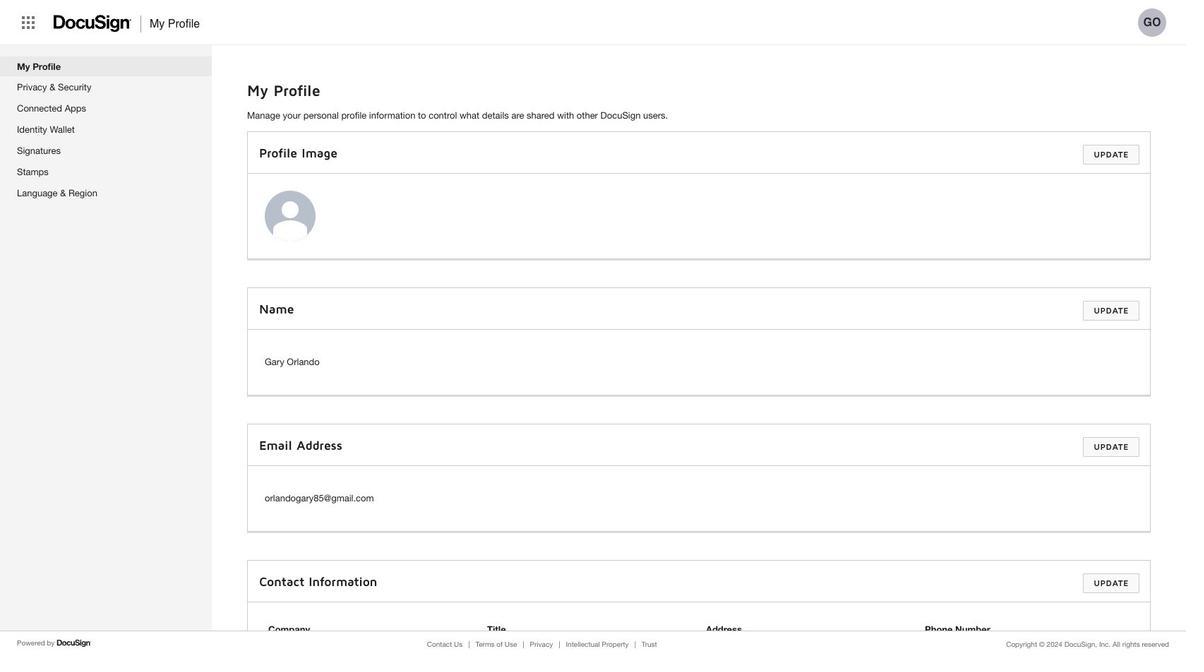 Task type: locate. For each thing, give the bounding box(es) containing it.
default profile image element
[[265, 191, 316, 242]]

default profile image image
[[265, 191, 316, 242]]

docusign image
[[54, 11, 132, 37], [57, 638, 92, 649]]



Task type: vqa. For each thing, say whether or not it's contained in the screenshot.
Default profile image element
yes



Task type: describe. For each thing, give the bounding box(es) containing it.
0 vertical spatial docusign image
[[54, 11, 132, 37]]

1 vertical spatial docusign image
[[57, 638, 92, 649]]



